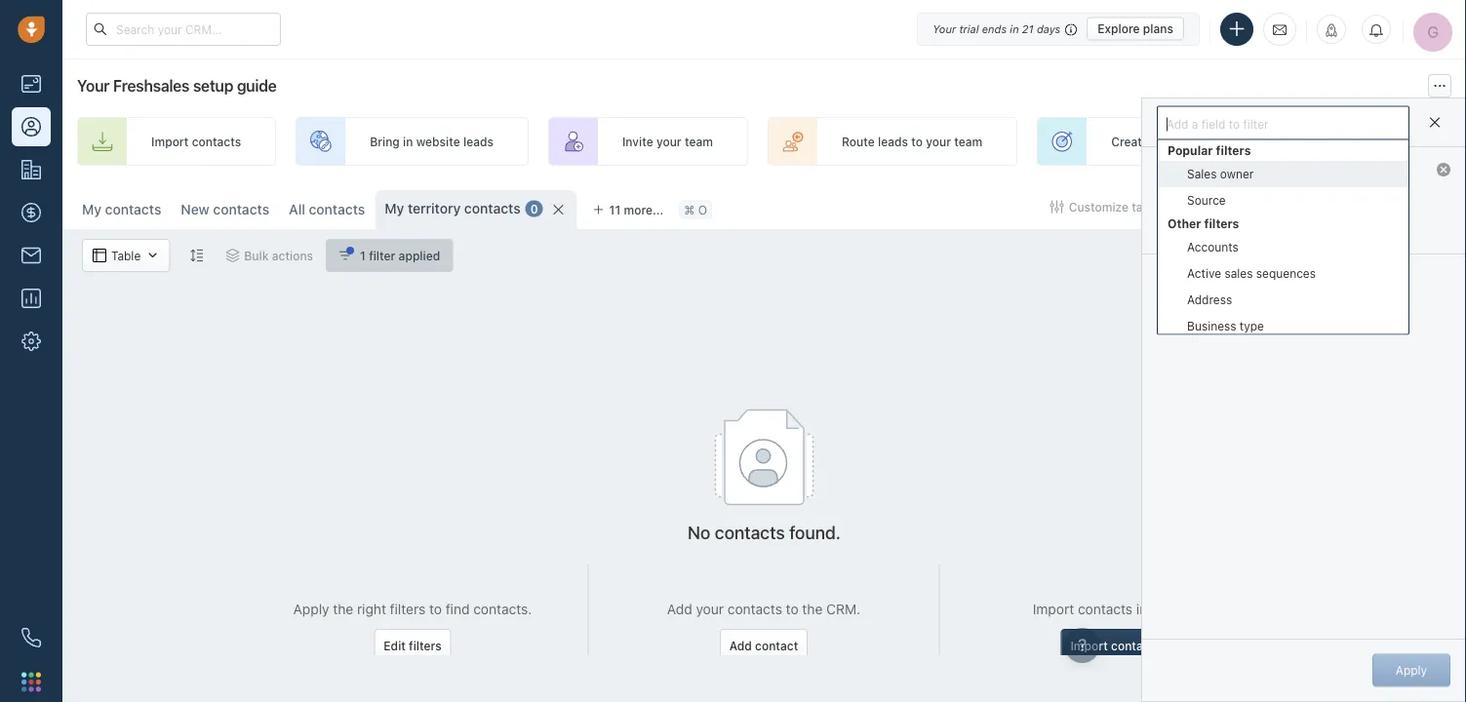 Task type: vqa. For each thing, say whether or not it's contained in the screenshot.
1st option
yes



Task type: locate. For each thing, give the bounding box(es) containing it.
bulk actions
[[244, 249, 313, 262]]

filters right edit
[[409, 639, 442, 652]]

import contacts down the contains button
[[1209, 200, 1299, 214]]

in
[[1010, 22, 1019, 35], [403, 135, 413, 148], [1136, 601, 1147, 617]]

sales right 'active'
[[1225, 266, 1253, 280]]

setup
[[193, 77, 233, 95]]

0 vertical spatial add contact
[[1378, 200, 1447, 214]]

my up table dropdown button
[[82, 201, 101, 218]]

1 horizontal spatial the
[[802, 601, 823, 617]]

other
[[1168, 217, 1201, 230]]

1 container_wx8msf4aqz5i3rn1 image from the left
[[93, 249, 106, 262]]

active
[[1187, 266, 1221, 280]]

container_wx8msf4aqz5i3rn1 image
[[93, 249, 106, 262], [146, 249, 159, 262]]

0 vertical spatial contact
[[1403, 200, 1447, 214]]

contacts
[[192, 135, 241, 148], [1250, 200, 1299, 214], [464, 200, 521, 217], [105, 201, 161, 218], [213, 201, 269, 218], [309, 201, 365, 218], [715, 522, 785, 543], [727, 601, 782, 617], [1078, 601, 1133, 617], [1111, 639, 1160, 652]]

your left freshsales on the top left of page
[[77, 77, 109, 95]]

0 horizontal spatial import contacts button
[[1061, 629, 1170, 662]]

go.
[[1178, 601, 1198, 617]]

plans
[[1143, 22, 1173, 36]]

1 vertical spatial group
[[1158, 234, 1408, 702]]

bring in website leads
[[370, 135, 493, 148]]

11 more...
[[609, 203, 664, 217]]

contacts left one
[[1078, 601, 1133, 617]]

leads right website
[[463, 135, 493, 148]]

filters
[[1216, 143, 1251, 157], [1204, 217, 1239, 230], [390, 601, 425, 617], [409, 639, 442, 652]]

your right up
[[1408, 135, 1433, 148]]

one
[[1151, 601, 1174, 617]]

source option
[[1158, 187, 1408, 213]]

contact down add your contacts to the crm. at the bottom
[[755, 639, 798, 652]]

1 horizontal spatial your
[[933, 22, 956, 35]]

option containing popular filters
[[1158, 140, 1408, 213]]

my territories
[[1184, 197, 1260, 210]]

1 horizontal spatial leads
[[878, 135, 908, 148]]

filter inside button
[[369, 249, 395, 262]]

2 group from the top
[[1158, 234, 1408, 702]]

import contacts
[[151, 135, 241, 148], [1209, 200, 1299, 214], [1070, 639, 1160, 652]]

2 option from the top
[[1158, 213, 1408, 702]]

your down no
[[696, 601, 724, 617]]

contacts left 0
[[464, 200, 521, 217]]

container_wx8msf4aqz5i3rn1 image inside 1 filter applied button
[[339, 249, 352, 262]]

0 horizontal spatial my
[[82, 201, 101, 218]]

popular filters
[[1168, 143, 1251, 157]]

21
[[1022, 22, 1034, 35]]

add contact down add your contacts to the crm. at the bottom
[[729, 639, 798, 652]]

found.
[[789, 522, 841, 543]]

filter right 1
[[369, 249, 395, 262]]

type
[[1240, 319, 1264, 333]]

add contact button
[[1351, 190, 1456, 223], [720, 629, 808, 662]]

accounts
[[1187, 240, 1239, 254]]

your for your trial ends in 21 days
[[933, 22, 956, 35]]

1 horizontal spatial in
[[1010, 22, 1019, 35]]

container_wx8msf4aqz5i3rn1 image inside customize table button
[[1050, 200, 1064, 214]]

1 vertical spatial your
[[77, 77, 109, 95]]

route leads to your team link
[[768, 117, 1018, 166]]

1 horizontal spatial my
[[385, 200, 404, 217]]

group
[[1158, 160, 1408, 213], [1158, 234, 1408, 702]]

1 horizontal spatial add contact button
[[1351, 190, 1456, 223]]

bulk actions button
[[213, 239, 326, 272]]

filter right field
[[1244, 115, 1270, 129]]

0 horizontal spatial leads
[[463, 135, 493, 148]]

2 horizontal spatial import contacts
[[1209, 200, 1299, 214]]

filters up owner
[[1216, 143, 1251, 157]]

2 horizontal spatial sales
[[1436, 135, 1465, 148]]

sales up territory at the top right of the page
[[1152, 135, 1181, 148]]

contacts down sales owner option
[[1250, 200, 1299, 214]]

0 horizontal spatial filter
[[369, 249, 395, 262]]

to
[[1230, 115, 1241, 129], [911, 135, 923, 148], [429, 601, 442, 617], [786, 601, 799, 617]]

new
[[181, 201, 209, 218]]

import contacts down setup
[[151, 135, 241, 148]]

show
[[1157, 224, 1187, 238]]

to left 'find'
[[429, 601, 442, 617]]

filters for popular
[[1216, 143, 1251, 157]]

11 more... button
[[582, 196, 674, 223]]

territories
[[1204, 197, 1260, 210]]

in right bring
[[403, 135, 413, 148]]

group containing accounts
[[1158, 234, 1408, 702]]

in left one
[[1136, 601, 1147, 617]]

add contact
[[1378, 200, 1447, 214], [729, 639, 798, 652]]

1 horizontal spatial team
[[954, 135, 982, 148]]

2 horizontal spatial in
[[1136, 601, 1147, 617]]

0 horizontal spatial container_wx8msf4aqz5i3rn1 image
[[226, 249, 239, 262]]

contact down set up your sales
[[1403, 200, 1447, 214]]

1 horizontal spatial add contact
[[1378, 200, 1447, 214]]

1 horizontal spatial container_wx8msf4aqz5i3rn1 image
[[146, 249, 159, 262]]

freshsales
[[113, 77, 189, 95]]

explore
[[1098, 22, 1140, 36]]

1 vertical spatial add contact
[[729, 639, 798, 652]]

0 horizontal spatial the
[[333, 601, 353, 617]]

to right field
[[1230, 115, 1241, 129]]

2 the from the left
[[802, 601, 823, 617]]

0 horizontal spatial contact
[[755, 639, 798, 652]]

0 vertical spatial import contacts button
[[1183, 190, 1309, 223]]

team
[[685, 135, 713, 148], [954, 135, 982, 148]]

1 vertical spatial import contacts
[[1209, 200, 1299, 214]]

0 horizontal spatial sales
[[1152, 135, 1181, 148]]

guide
[[237, 77, 277, 95]]

edit filters
[[384, 639, 442, 652]]

show more
[[1157, 224, 1218, 238]]

0 horizontal spatial import contacts
[[151, 135, 241, 148]]

table
[[1132, 200, 1160, 214]]

add
[[1168, 115, 1189, 129], [1378, 200, 1400, 214], [667, 601, 692, 617], [729, 639, 752, 652]]

1 vertical spatial filter
[[369, 249, 395, 262]]

Search your CRM... text field
[[86, 13, 281, 46]]

sales right up
[[1436, 135, 1465, 148]]

bring in website leads link
[[296, 117, 529, 166]]

0 horizontal spatial container_wx8msf4aqz5i3rn1 image
[[93, 249, 106, 262]]

container_wx8msf4aqz5i3rn1 image left "table"
[[93, 249, 106, 262]]

0 vertical spatial your
[[933, 22, 956, 35]]

0 vertical spatial filter
[[1244, 115, 1270, 129]]

1 filter applied button
[[326, 239, 453, 272]]

address
[[1187, 293, 1232, 306]]

filters for other
[[1204, 217, 1239, 230]]

container_wx8msf4aqz5i3rn1 image for bulk
[[226, 249, 239, 262]]

container_wx8msf4aqz5i3rn1 image
[[1050, 200, 1064, 214], [226, 249, 239, 262], [339, 249, 352, 262]]

option
[[1158, 140, 1408, 213], [1158, 213, 1408, 702]]

1 horizontal spatial container_wx8msf4aqz5i3rn1 image
[[339, 249, 352, 262]]

in left 21
[[1010, 22, 1019, 35]]

1 group from the top
[[1158, 160, 1408, 213]]

my for my territory contacts 0
[[385, 200, 404, 217]]

0 horizontal spatial team
[[685, 135, 713, 148]]

sales inside set up your sales 'link'
[[1436, 135, 1465, 148]]

1 vertical spatial contact
[[755, 639, 798, 652]]

create sales sequence
[[1111, 135, 1239, 148]]

2 container_wx8msf4aqz5i3rn1 image from the left
[[146, 249, 159, 262]]

sales inside the active sales sequences option
[[1225, 266, 1253, 280]]

1 horizontal spatial contact
[[1403, 200, 1447, 214]]

my
[[1184, 197, 1201, 210], [385, 200, 404, 217], [82, 201, 101, 218]]

active sales sequences option
[[1158, 260, 1408, 286]]

import
[[151, 135, 189, 148], [1209, 200, 1246, 214], [1033, 601, 1074, 617], [1070, 639, 1108, 652]]

group containing sales owner
[[1158, 160, 1408, 213]]

set
[[1368, 135, 1387, 148]]

option containing other filters
[[1158, 213, 1408, 702]]

my left territory
[[385, 200, 404, 217]]

0
[[530, 202, 538, 215]]

my for my territories
[[1184, 197, 1201, 210]]

2 horizontal spatial container_wx8msf4aqz5i3rn1 image
[[1050, 200, 1064, 214]]

filters down the my territories
[[1204, 217, 1239, 230]]

container_wx8msf4aqz5i3rn1 image left "customize"
[[1050, 200, 1064, 214]]

add contact down set up your sales
[[1378, 200, 1447, 214]]

filters inside button
[[409, 639, 442, 652]]

import contacts button
[[1183, 190, 1309, 223], [1061, 629, 1170, 662]]

import contacts down import contacts in one go.
[[1070, 639, 1160, 652]]

edit
[[384, 639, 406, 652]]

leads right route
[[878, 135, 908, 148]]

no contacts found.
[[688, 522, 841, 543]]

my territory contacts 0
[[385, 200, 538, 217]]

container_wx8msf4aqz5i3rn1 image left 1
[[339, 249, 352, 262]]

container_wx8msf4aqz5i3rn1 image left 'bulk'
[[226, 249, 239, 262]]

territory
[[408, 200, 461, 217]]

add contact button down add your contacts to the crm. at the bottom
[[720, 629, 808, 662]]

sales for sequences
[[1225, 266, 1253, 280]]

my for my contacts
[[82, 201, 101, 218]]

filter inside dropdown button
[[1244, 115, 1270, 129]]

your
[[933, 22, 956, 35], [77, 77, 109, 95]]

add left a
[[1168, 115, 1189, 129]]

2 horizontal spatial my
[[1184, 197, 1201, 210]]

the left right at left
[[333, 601, 353, 617]]

import contacts inside group
[[1209, 200, 1299, 214]]

my territory contacts link
[[385, 199, 521, 218]]

0 vertical spatial group
[[1158, 160, 1408, 213]]

popular
[[1168, 143, 1213, 157]]

add down up
[[1378, 200, 1400, 214]]

container_wx8msf4aqz5i3rn1 image right "table"
[[146, 249, 159, 262]]

2 vertical spatial import contacts
[[1070, 639, 1160, 652]]

1 horizontal spatial sales
[[1225, 266, 1253, 280]]

explore plans link
[[1087, 17, 1184, 40]]

import contacts button down import contacts in one go.
[[1061, 629, 1170, 662]]

customize table
[[1069, 200, 1160, 214]]

add inside dropdown button
[[1168, 115, 1189, 129]]

1 team from the left
[[685, 135, 713, 148]]

0 horizontal spatial in
[[403, 135, 413, 148]]

my contacts button
[[72, 190, 171, 229], [82, 201, 161, 218]]

your left trial
[[933, 22, 956, 35]]

1 vertical spatial import contacts button
[[1061, 629, 1170, 662]]

contacts inside group
[[1250, 200, 1299, 214]]

import contacts button down owner
[[1183, 190, 1309, 223]]

0 horizontal spatial your
[[77, 77, 109, 95]]

crm.
[[826, 601, 860, 617]]

group for other filters
[[1158, 234, 1408, 702]]

to right route
[[911, 135, 923, 148]]

2 team from the left
[[954, 135, 982, 148]]

1 horizontal spatial import contacts
[[1070, 639, 1160, 652]]

1 horizontal spatial filter
[[1244, 115, 1270, 129]]

contains
[[1222, 165, 1269, 178]]

my up the other
[[1184, 197, 1201, 210]]

leads
[[463, 135, 493, 148], [878, 135, 908, 148]]

2 vertical spatial in
[[1136, 601, 1147, 617]]

list box
[[1157, 139, 1409, 702]]

more...
[[624, 203, 664, 217]]

1 filter applied
[[360, 249, 440, 262]]

your
[[656, 135, 681, 148], [926, 135, 951, 148], [1408, 135, 1433, 148], [696, 601, 724, 617]]

1 vertical spatial add contact button
[[720, 629, 808, 662]]

invite
[[622, 135, 653, 148]]

create
[[1111, 135, 1149, 148]]

0 vertical spatial add contact button
[[1351, 190, 1456, 223]]

filters for edit
[[409, 639, 442, 652]]

the left crm.
[[802, 601, 823, 617]]

your trial ends in 21 days
[[933, 22, 1060, 35]]

container_wx8msf4aqz5i3rn1 image inside bulk actions button
[[226, 249, 239, 262]]

add contact button down up
[[1351, 190, 1456, 223]]

1 option from the top
[[1158, 140, 1408, 213]]

sales inside create sales sequence link
[[1152, 135, 1181, 148]]

Add a field to filter search field
[[1162, 111, 1405, 138]]



Task type: describe. For each thing, give the bounding box(es) containing it.
contacts down import contacts in one go.
[[1111, 639, 1160, 652]]

sales for sequence
[[1152, 135, 1181, 148]]

apply the right filters to find contacts.
[[293, 601, 532, 617]]

your for your freshsales setup guide
[[77, 77, 109, 95]]

0 horizontal spatial add contact
[[729, 639, 798, 652]]

phone image
[[21, 628, 41, 648]]

0 vertical spatial in
[[1010, 22, 1019, 35]]

contains button
[[1217, 163, 1282, 180]]

11
[[609, 203, 621, 217]]

actions
[[272, 249, 313, 262]]

bulk
[[244, 249, 269, 262]]

freshworks switcher image
[[21, 672, 41, 692]]

all
[[289, 201, 305, 218]]

your freshsales setup guide
[[77, 77, 277, 95]]

contacts right all
[[309, 201, 365, 218]]

business type
[[1187, 319, 1264, 333]]

group for popular filters
[[1158, 160, 1408, 213]]

other filters
[[1168, 217, 1239, 230]]

to left crm.
[[786, 601, 799, 617]]

table
[[111, 249, 141, 262]]

add down add your contacts to the crm. at the bottom
[[729, 639, 752, 652]]

website
[[416, 135, 460, 148]]

set up your sales link
[[1294, 117, 1466, 166]]

contacts up "table"
[[105, 201, 161, 218]]

up
[[1390, 135, 1404, 148]]

email image
[[1273, 21, 1287, 37]]

your right route
[[926, 135, 951, 148]]

invite your team link
[[548, 117, 748, 166]]

contacts.
[[473, 601, 532, 617]]

set up your sales 
[[1368, 135, 1466, 148]]

contacts right no
[[715, 522, 785, 543]]

explore plans
[[1098, 22, 1173, 36]]

0 vertical spatial import contacts
[[151, 135, 241, 148]]

find
[[445, 601, 470, 617]]

sequence
[[1184, 135, 1239, 148]]

add a field to filter button
[[1157, 106, 1409, 139]]

route leads to your team
[[842, 135, 982, 148]]

owner
[[1220, 167, 1254, 180]]

business type option
[[1158, 313, 1408, 339]]

o
[[698, 203, 707, 216]]

applied
[[399, 249, 440, 262]]

sales owner option
[[1158, 160, 1408, 187]]

import inside group
[[1209, 200, 1246, 214]]

ends
[[982, 22, 1007, 35]]

trial
[[959, 22, 979, 35]]

all contacts
[[289, 201, 365, 218]]

contacts down setup
[[192, 135, 241, 148]]

import contacts link
[[77, 117, 276, 166]]

source
[[1187, 193, 1226, 207]]

list box containing popular filters
[[1157, 139, 1409, 702]]

address option
[[1158, 286, 1408, 313]]

⌘ o
[[684, 203, 707, 216]]

customize table button
[[1038, 190, 1173, 223]]

1 leads from the left
[[463, 135, 493, 148]]

active sales sequences
[[1187, 266, 1316, 280]]

1 horizontal spatial import contacts button
[[1183, 190, 1309, 223]]

your right invite
[[656, 135, 681, 148]]

add your contacts to the crm.
[[667, 601, 860, 617]]

a
[[1193, 115, 1199, 129]]

0 horizontal spatial add contact button
[[720, 629, 808, 662]]

invite your team
[[622, 135, 713, 148]]

show more link
[[1157, 224, 1218, 238]]

contacts down no contacts found.
[[727, 601, 782, 617]]

phone element
[[12, 618, 51, 657]]

⌘
[[684, 203, 695, 216]]

accounts option
[[1158, 234, 1408, 260]]

sequences
[[1256, 266, 1316, 280]]

edit filters button
[[374, 629, 451, 662]]

2 leads from the left
[[878, 135, 908, 148]]

create sales sequence link
[[1037, 117, 1274, 166]]

contacts right new at the top left of page
[[213, 201, 269, 218]]

apply
[[293, 601, 329, 617]]

more
[[1190, 224, 1218, 238]]

1
[[360, 249, 366, 262]]

territory
[[1157, 163, 1212, 179]]

no
[[688, 522, 711, 543]]

sales
[[1187, 167, 1217, 180]]

sales owner
[[1187, 167, 1254, 180]]

to inside dropdown button
[[1230, 115, 1241, 129]]

1 the from the left
[[333, 601, 353, 617]]

1 vertical spatial in
[[403, 135, 413, 148]]

bring
[[370, 135, 400, 148]]

filters right right at left
[[390, 601, 425, 617]]

customize
[[1069, 200, 1129, 214]]

add down no
[[667, 601, 692, 617]]

add a field to filter
[[1168, 115, 1270, 129]]

right
[[357, 601, 386, 617]]

field
[[1203, 115, 1226, 129]]

business
[[1187, 319, 1236, 333]]

days
[[1037, 22, 1060, 35]]

import contacts group
[[1183, 190, 1342, 223]]

import contacts in one go.
[[1033, 601, 1198, 617]]

route
[[842, 135, 875, 148]]

your inside 'link'
[[1408, 135, 1433, 148]]

new contacts
[[181, 201, 269, 218]]

table button
[[82, 239, 170, 272]]

style_myh0__igzzd8unmi image
[[189, 249, 203, 262]]

my contacts
[[82, 201, 161, 218]]

container_wx8msf4aqz5i3rn1 image for customize
[[1050, 200, 1064, 214]]



